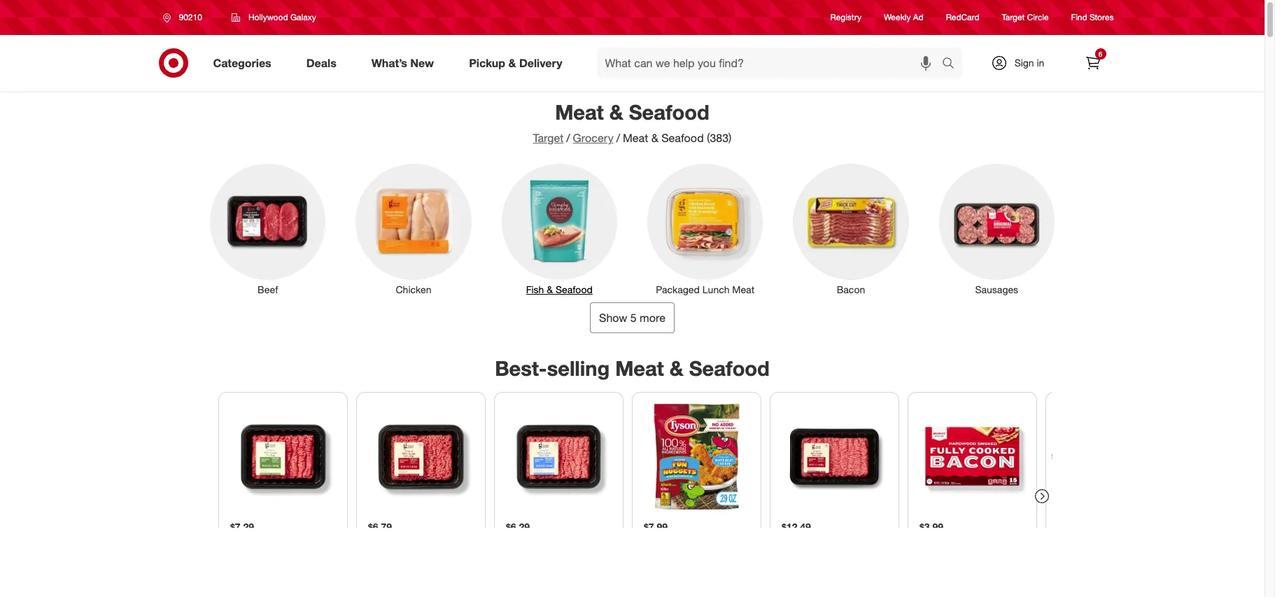Task type: locate. For each thing, give the bounding box(es) containing it.
hollywood
[[249, 12, 288, 22]]

& right pickup
[[509, 56, 516, 70]]

bacon link
[[784, 161, 919, 297]]

target
[[1002, 12, 1025, 23], [533, 131, 564, 145]]

target link
[[533, 131, 564, 145]]

$6.29 link
[[500, 398, 617, 566]]

& up grocery link
[[610, 99, 624, 125]]

90210 button
[[154, 5, 217, 30]]

delivery
[[520, 56, 563, 70]]

weekly ad
[[884, 12, 924, 23]]

6
[[1099, 50, 1103, 58]]

target left grocery link
[[533, 131, 564, 145]]

best-
[[495, 355, 547, 381]]

(383)
[[707, 131, 732, 145]]

find stores link
[[1072, 11, 1114, 24]]

categories link
[[201, 48, 289, 78]]

seafood
[[629, 99, 710, 125], [662, 131, 704, 145], [556, 283, 593, 295], [690, 355, 770, 381]]

show 5 more
[[599, 311, 666, 325]]

0 horizontal spatial target
[[533, 131, 564, 145]]

packaged lunch meat link
[[638, 161, 773, 297]]

all natural 80/20 ground beef - 1lb - good & gather™ image
[[500, 398, 617, 515]]

what's new link
[[360, 48, 452, 78]]

0 vertical spatial target
[[1002, 12, 1025, 23]]

seafood inside carousel region
[[690, 355, 770, 381]]

best-selling meat & seafood
[[495, 355, 770, 381]]

sign
[[1015, 57, 1035, 69]]

0 horizontal spatial /
[[567, 131, 570, 145]]

fully cooked bacon - 2.1oz - market pantry™ image
[[914, 398, 1031, 515]]

& inside carousel region
[[670, 355, 684, 381]]

circle
[[1028, 12, 1049, 23]]

1 horizontal spatial /
[[617, 131, 620, 145]]

90210
[[179, 12, 202, 22]]

more
[[640, 311, 666, 325]]

all natural 85/15 ground beef - 2lbs - good & gather™ image
[[776, 398, 893, 515]]

in
[[1037, 57, 1045, 69]]

/
[[567, 131, 570, 145], [617, 131, 620, 145]]

deals
[[307, 56, 337, 70]]

&
[[509, 56, 516, 70], [610, 99, 624, 125], [652, 131, 659, 145], [547, 283, 553, 295], [670, 355, 684, 381]]

meat down 5
[[616, 355, 664, 381]]

$12.49 link
[[776, 398, 893, 566]]

meat right grocery link
[[623, 131, 649, 145]]

& right fish
[[547, 283, 553, 295]]

meat
[[555, 99, 604, 125], [623, 131, 649, 145], [733, 283, 755, 295], [616, 355, 664, 381]]

$3.99 link
[[914, 398, 1031, 566]]

meat & seafood target / grocery / meat & seafood (383)
[[533, 99, 732, 145]]

chicken link
[[347, 161, 481, 297]]

/ right target link
[[567, 131, 570, 145]]

target inside meat & seafood target / grocery / meat & seafood (383)
[[533, 131, 564, 145]]

all natural 85/15 ground beef - 1lb - good & gather™ image
[[362, 398, 479, 515]]

grocery link
[[573, 131, 614, 145]]

galaxy
[[291, 12, 316, 22]]

selling
[[547, 355, 610, 381]]

/ right grocery at the top left of page
[[617, 131, 620, 145]]

search button
[[936, 48, 970, 81]]

$7.99
[[644, 521, 668, 533]]

& down show 5 more button
[[670, 355, 684, 381]]

search
[[936, 57, 970, 71]]

1 horizontal spatial target
[[1002, 12, 1025, 23]]

tyson all natural white meat fun nuggets - frozen - 29oz image
[[638, 398, 755, 515]]

6 link
[[1078, 48, 1109, 78]]

all natural 93/7 ground beef - 1lb - good & gather™ image
[[224, 398, 341, 515]]

hollywood galaxy
[[249, 12, 316, 22]]

$6.79
[[368, 521, 392, 533]]

$6.79 link
[[362, 398, 479, 566]]

find stores
[[1072, 12, 1114, 23]]

weekly
[[884, 12, 911, 23]]

2 / from the left
[[617, 131, 620, 145]]

pickup & delivery
[[469, 56, 563, 70]]

& for meat
[[610, 99, 624, 125]]

target left circle
[[1002, 12, 1025, 23]]

1 vertical spatial target
[[533, 131, 564, 145]]



Task type: vqa. For each thing, say whether or not it's contained in the screenshot.
/
yes



Task type: describe. For each thing, give the bounding box(es) containing it.
deals link
[[295, 48, 354, 78]]

ad
[[914, 12, 924, 23]]

show 5 more button
[[590, 302, 675, 333]]

categories
[[213, 56, 272, 70]]

$7.29
[[230, 521, 254, 533]]

redcard link
[[947, 11, 980, 24]]

sausages link
[[930, 161, 1065, 297]]

carousel region
[[213, 344, 1175, 597]]

find
[[1072, 12, 1088, 23]]

packaged lunch meat
[[656, 283, 755, 295]]

what's new
[[372, 56, 434, 70]]

$3.99
[[920, 521, 944, 533]]

pickup
[[469, 56, 506, 70]]

meat inside carousel region
[[616, 355, 664, 381]]

pickup & delivery link
[[457, 48, 580, 78]]

target circle link
[[1002, 11, 1049, 24]]

What can we help you find? suggestions appear below search field
[[597, 48, 946, 78]]

$7.29 link
[[224, 398, 341, 566]]

registry
[[831, 12, 862, 23]]

1 / from the left
[[567, 131, 570, 145]]

grocery
[[573, 131, 614, 145]]

hollywood galaxy button
[[223, 5, 326, 30]]

redcard
[[947, 12, 980, 23]]

weekly ad link
[[884, 11, 924, 24]]

& for fish
[[547, 283, 553, 295]]

show
[[599, 311, 628, 325]]

meat right the lunch
[[733, 283, 755, 295]]

packaged
[[656, 283, 700, 295]]

new
[[411, 56, 434, 70]]

& for pickup
[[509, 56, 516, 70]]

$6.29
[[506, 521, 530, 533]]

$7.99 link
[[638, 398, 755, 566]]

what's
[[372, 56, 407, 70]]

sausages
[[976, 283, 1019, 295]]

bacon
[[837, 283, 866, 295]]

fish & seafood
[[526, 283, 593, 295]]

$12.49
[[782, 521, 811, 533]]

& right grocery at the top left of page
[[652, 131, 659, 145]]

fish
[[526, 283, 544, 295]]

meat up grocery link
[[555, 99, 604, 125]]

sign in
[[1015, 57, 1045, 69]]

sign in link
[[979, 48, 1067, 78]]

stores
[[1090, 12, 1114, 23]]

lunch
[[703, 283, 730, 295]]

registry link
[[831, 11, 862, 24]]

5
[[631, 311, 637, 325]]

chicken
[[396, 283, 432, 295]]

target circle
[[1002, 12, 1049, 23]]

beef
[[258, 283, 278, 295]]

fish & seafood link
[[492, 161, 627, 297]]

beef link
[[201, 161, 335, 297]]



